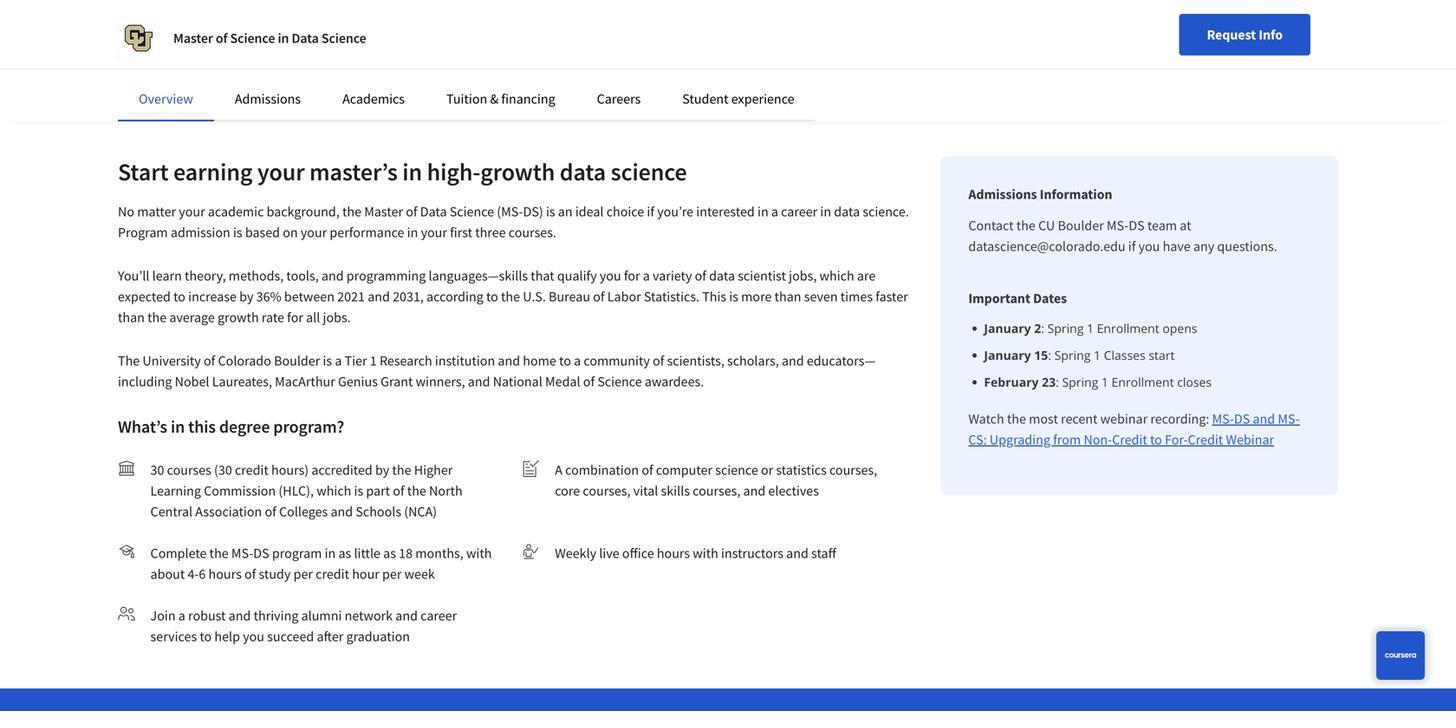 Task type: locate. For each thing, give the bounding box(es) containing it.
credit inside 30 courses (30 credit hours) accredited by the higher learning commission (hlc), which is part of the north central association of colleges and schools (nca)
[[235, 461, 269, 479]]

if inside no matter your academic background, the master of data science (ms-ds) is an ideal choice if you're interested in a career in data science. program admission is based on your performance in your first three courses.
[[647, 203, 655, 220]]

0 horizontal spatial if
[[647, 203, 655, 220]]

1 for january 2
[[1087, 320, 1094, 336]]

you up the labor
[[600, 267, 621, 284]]

data up ideal
[[560, 157, 606, 187]]

of inside a combination of computer science or statistics courses, core courses, vital skills courses, and electives
[[642, 461, 654, 479]]

student experience
[[683, 90, 795, 108]]

data up this
[[709, 267, 735, 284]]

is right this
[[730, 288, 739, 305]]

join
[[150, 607, 176, 624]]

credit down recording:
[[1188, 431, 1224, 448]]

hours)
[[271, 461, 309, 479]]

which up seven
[[820, 267, 855, 284]]

the up (nca)
[[407, 482, 427, 499]]

ms- inside contact the cu boulder ms-ds team at datascience@colorado.edu if you have any questions.
[[1107, 217, 1129, 234]]

ds inside the complete the ms-ds program in as little as 18 months, with about 4-6 hours of study per credit hour per week
[[253, 545, 269, 562]]

0 horizontal spatial courses,
[[583, 482, 631, 499]]

1 vertical spatial hours
[[209, 565, 242, 583]]

you right "help"
[[243, 628, 264, 645]]

science up choice
[[611, 157, 687, 187]]

0 horizontal spatial credit
[[235, 461, 269, 479]]

3 list item from the top
[[984, 373, 1311, 391]]

january up february
[[984, 347, 1032, 363]]

1 horizontal spatial you
[[600, 267, 621, 284]]

1 vertical spatial admissions
[[969, 186, 1038, 203]]

0 horizontal spatial admissions
[[235, 90, 301, 108]]

admissions information
[[969, 186, 1113, 203]]

nobel
[[175, 373, 209, 390]]

: down january 15 : spring 1 classes start
[[1056, 374, 1059, 390]]

0 vertical spatial growth
[[481, 157, 555, 187]]

1 horizontal spatial :
[[1049, 347, 1052, 363]]

schools
[[356, 503, 402, 520]]

the inside contact the cu boulder ms-ds team at datascience@colorado.edu if you have any questions.
[[1017, 217, 1036, 234]]

in up admissions link
[[278, 29, 289, 47]]

the
[[118, 352, 140, 369]]

what's
[[118, 416, 167, 437]]

data up admissions link
[[292, 29, 319, 47]]

colleges
[[279, 503, 328, 520]]

as left 18
[[383, 545, 396, 562]]

a left variety
[[643, 267, 650, 284]]

1 january from the top
[[984, 320, 1032, 336]]

1 up january 15 : spring 1 classes start
[[1087, 320, 1094, 336]]

with
[[466, 545, 492, 562], [693, 545, 719, 562]]

1 vertical spatial master
[[364, 203, 403, 220]]

as left little
[[339, 545, 351, 562]]

science
[[230, 29, 275, 47], [322, 29, 367, 47], [450, 203, 494, 220], [598, 373, 642, 390]]

a inside join a robust and thriving alumni network and career services to help you succeed after graduation
[[178, 607, 185, 624]]

1 horizontal spatial data
[[709, 267, 735, 284]]

2 list item from the top
[[984, 346, 1311, 364]]

a inside no matter your academic background, the master of data science (ms-ds) is an ideal choice if you're interested in a career in data science. program admission is based on your performance in your first three courses.
[[772, 203, 779, 220]]

0 vertical spatial data
[[560, 157, 606, 187]]

1 vertical spatial enrollment
[[1112, 374, 1175, 390]]

1 vertical spatial data
[[834, 203, 860, 220]]

1 horizontal spatial by
[[375, 461, 390, 479]]

as
[[339, 545, 351, 562], [383, 545, 396, 562]]

1 horizontal spatial per
[[382, 565, 402, 583]]

home
[[523, 352, 557, 369]]

opens
[[1163, 320, 1198, 336]]

core
[[555, 482, 580, 499]]

ms-ds and ms- cs: upgrading from non-credit to for-credit webinar link
[[969, 410, 1300, 448]]

0 vertical spatial hours
[[657, 545, 690, 562]]

1 vertical spatial boulder
[[274, 352, 320, 369]]

1 horizontal spatial boulder
[[1058, 217, 1104, 234]]

growth up (ms- on the left top of the page
[[481, 157, 555, 187]]

0 vertical spatial admissions
[[235, 90, 301, 108]]

january 15 : spring 1 classes start
[[984, 347, 1175, 363]]

and down programming
[[368, 288, 390, 305]]

2 vertical spatial data
[[709, 267, 735, 284]]

1 vertical spatial growth
[[218, 309, 259, 326]]

which inside you'll learn theory, methods, tools, and programming languages—skills that qualify you for a variety of data scientist jobs, which are expected to increase by 36% between 2021 and 2031, according to the u.s. bureau of labor statistics. this is more than seven times faster than the average growth rate for all jobs.
[[820, 267, 855, 284]]

list
[[976, 319, 1311, 391]]

0 vertical spatial science
[[611, 157, 687, 187]]

1 vertical spatial january
[[984, 347, 1032, 363]]

to down robust
[[200, 628, 212, 645]]

spring
[[1048, 320, 1084, 336], [1055, 347, 1091, 363], [1063, 374, 1099, 390]]

you down team
[[1139, 238, 1161, 255]]

national
[[493, 373, 543, 390]]

growth down increase
[[218, 309, 259, 326]]

the left the higher
[[392, 461, 411, 479]]

educators—
[[807, 352, 876, 369]]

network
[[345, 607, 393, 624]]

graduation
[[346, 628, 410, 645]]

robust
[[188, 607, 226, 624]]

a up medal
[[574, 352, 581, 369]]

growth inside you'll learn theory, methods, tools, and programming languages—skills that qualify you for a variety of data scientist jobs, which are expected to increase by 36% between 2021 and 2031, according to the u.s. bureau of labor statistics. this is more than seven times faster than the average growth rate for all jobs.
[[218, 309, 259, 326]]

if left you're
[[647, 203, 655, 220]]

to inside the university of colorado boulder is a tier 1 research institution and home to a community of scientists, scholars, and educators— including nobel laureates, macarthur genius grant winners, and national medal of science awardees.
[[559, 352, 571, 369]]

methods,
[[229, 267, 284, 284]]

0 horizontal spatial you
[[243, 628, 264, 645]]

is inside the university of colorado boulder is a tier 1 research institution and home to a community of scientists, scholars, and educators— including nobel laureates, macarthur genius grant winners, and national medal of science awardees.
[[323, 352, 332, 369]]

1 vertical spatial list item
[[984, 346, 1311, 364]]

0 horizontal spatial boulder
[[274, 352, 320, 369]]

and inside 30 courses (30 credit hours) accredited by the higher learning commission (hlc), which is part of the north central association of colleges and schools (nca)
[[331, 503, 353, 520]]

is left tier
[[323, 352, 332, 369]]

1 horizontal spatial courses,
[[693, 482, 741, 499]]

watch
[[969, 410, 1005, 427]]

for-
[[1165, 431, 1188, 448]]

by
[[239, 288, 254, 305], [375, 461, 390, 479]]

list containing january 2
[[976, 319, 1311, 391]]

if inside contact the cu boulder ms-ds team at datascience@colorado.edu if you have any questions.
[[1129, 238, 1136, 255]]

is inside 30 courses (30 credit hours) accredited by the higher learning commission (hlc), which is part of the north central association of colleges and schools (nca)
[[354, 482, 363, 499]]

1 up february 23 : spring 1 enrollment closes
[[1094, 347, 1101, 363]]

and left the schools
[[331, 503, 353, 520]]

spring down january 15 : spring 1 classes start
[[1063, 374, 1099, 390]]

1 vertical spatial you
[[600, 267, 621, 284]]

0 horizontal spatial than
[[118, 309, 145, 326]]

by inside you'll learn theory, methods, tools, and programming languages—skills that qualify you for a variety of data scientist jobs, which are expected to increase by 36% between 2021 and 2031, according to the u.s. bureau of labor statistics. this is more than seven times faster than the average growth rate for all jobs.
[[239, 288, 254, 305]]

2 with from the left
[[693, 545, 719, 562]]

and up national
[[498, 352, 520, 369]]

of right university of colorado boulder logo
[[216, 29, 228, 47]]

most
[[1029, 410, 1059, 427]]

if left have
[[1129, 238, 1136, 255]]

non-
[[1084, 431, 1113, 448]]

credit left the 'hour'
[[316, 565, 349, 583]]

data down high-
[[420, 203, 447, 220]]

0 horizontal spatial ds
[[253, 545, 269, 562]]

spring right 2
[[1048, 320, 1084, 336]]

academic
[[208, 203, 264, 220]]

theory,
[[185, 267, 226, 284]]

0 horizontal spatial science
[[611, 157, 687, 187]]

north
[[429, 482, 463, 499]]

18
[[399, 545, 413, 562]]

0 vertical spatial which
[[820, 267, 855, 284]]

1 horizontal spatial which
[[820, 267, 855, 284]]

0 vertical spatial career
[[781, 203, 818, 220]]

1 horizontal spatial admissions
[[969, 186, 1038, 203]]

2 vertical spatial spring
[[1063, 374, 1099, 390]]

boulder down information on the top right
[[1058, 217, 1104, 234]]

1 list item from the top
[[984, 319, 1311, 337]]

master's
[[310, 157, 398, 187]]

1 right tier
[[370, 352, 377, 369]]

by up part
[[375, 461, 390, 479]]

1 vertical spatial for
[[287, 309, 303, 326]]

per down program
[[294, 565, 313, 583]]

1 vertical spatial data
[[420, 203, 447, 220]]

career up the jobs,
[[781, 203, 818, 220]]

0 horizontal spatial credit
[[1113, 431, 1148, 448]]

0 vertical spatial master
[[173, 29, 213, 47]]

including
[[118, 373, 172, 390]]

0 vertical spatial spring
[[1048, 320, 1084, 336]]

spring for 15
[[1055, 347, 1091, 363]]

30
[[150, 461, 164, 479]]

complete
[[150, 545, 207, 562]]

hours right office
[[657, 545, 690, 562]]

1 for february 23
[[1102, 374, 1109, 390]]

science down community
[[598, 373, 642, 390]]

enrollment for opens
[[1097, 320, 1160, 336]]

credit down webinar
[[1113, 431, 1148, 448]]

2 horizontal spatial ds
[[1235, 410, 1251, 427]]

academics
[[343, 90, 405, 108]]

university of colorado boulder logo image
[[118, 17, 160, 59]]

laureates,
[[212, 373, 272, 390]]

1 inside the university of colorado boulder is a tier 1 research institution and home to a community of scientists, scholars, and educators— including nobel laureates, macarthur genius grant winners, and national medal of science awardees.
[[370, 352, 377, 369]]

0 vertical spatial you
[[1139, 238, 1161, 255]]

cs:
[[969, 431, 987, 448]]

hours
[[657, 545, 690, 562], [209, 565, 242, 583]]

with left the 'instructors'
[[693, 545, 719, 562]]

team
[[1148, 217, 1178, 234]]

0 horizontal spatial hours
[[209, 565, 242, 583]]

0 vertical spatial credit
[[235, 461, 269, 479]]

1 horizontal spatial science
[[716, 461, 759, 479]]

1 horizontal spatial credit
[[316, 565, 349, 583]]

1 horizontal spatial ds
[[1129, 217, 1145, 234]]

0 vertical spatial data
[[292, 29, 319, 47]]

you inside contact the cu boulder ms-ds team at datascience@colorado.edu if you have any questions.
[[1139, 238, 1161, 255]]

1 vertical spatial career
[[421, 607, 457, 624]]

courses, down computer
[[693, 482, 741, 499]]

little
[[354, 545, 381, 562]]

enrollment up classes
[[1097, 320, 1160, 336]]

list item down opens
[[984, 346, 1311, 364]]

credit inside the complete the ms-ds program in as little as 18 months, with about 4-6 hours of study per credit hour per week
[[316, 565, 349, 583]]

2 vertical spatial you
[[243, 628, 264, 645]]

2 vertical spatial :
[[1056, 374, 1059, 390]]

an
[[558, 203, 573, 220]]

1 vertical spatial by
[[375, 461, 390, 479]]

ds)
[[523, 203, 543, 220]]

per down 18
[[382, 565, 402, 583]]

2 horizontal spatial data
[[834, 203, 860, 220]]

per
[[294, 565, 313, 583], [382, 565, 402, 583]]

careers
[[597, 90, 641, 108]]

: up 15
[[1042, 320, 1045, 336]]

interested
[[697, 203, 755, 220]]

:
[[1042, 320, 1045, 336], [1049, 347, 1052, 363], [1056, 374, 1059, 390]]

which down 'accredited'
[[317, 482, 351, 499]]

the left cu
[[1017, 217, 1036, 234]]

2 horizontal spatial :
[[1056, 374, 1059, 390]]

a right interested
[[772, 203, 779, 220]]

than down expected
[[118, 309, 145, 326]]

data inside you'll learn theory, methods, tools, and programming languages—skills that qualify you for a variety of data scientist jobs, which are expected to increase by 36% between 2021 and 2031, according to the u.s. bureau of labor statistics. this is more than seven times faster than the average growth rate for all jobs.
[[709, 267, 735, 284]]

list item containing january 2
[[984, 319, 1311, 337]]

the university of colorado boulder is a tier 1 research institution and home to a community of scientists, scholars, and educators— including nobel laureates, macarthur genius grant winners, and national medal of science awardees.
[[118, 352, 876, 390]]

you inside you'll learn theory, methods, tools, and programming languages—skills that qualify you for a variety of data scientist jobs, which are expected to increase by 36% between 2021 and 2031, according to the u.s. bureau of labor statistics. this is more than seven times faster than the average growth rate for all jobs.
[[600, 267, 621, 284]]

start
[[1149, 347, 1175, 363]]

is inside you'll learn theory, methods, tools, and programming languages—skills that qualify you for a variety of data scientist jobs, which are expected to increase by 36% between 2021 and 2031, according to the u.s. bureau of labor statistics. this is more than seven times faster than the average growth rate for all jobs.
[[730, 288, 739, 305]]

0 vertical spatial than
[[775, 288, 802, 305]]

0 horizontal spatial data
[[292, 29, 319, 47]]

credit up commission
[[235, 461, 269, 479]]

winners,
[[416, 373, 465, 390]]

for left all
[[287, 309, 303, 326]]

scientists,
[[667, 352, 725, 369]]

qualify
[[557, 267, 597, 284]]

ds left team
[[1129, 217, 1145, 234]]

science inside the university of colorado boulder is a tier 1 research institution and home to a community of scientists, scholars, and educators— including nobel laureates, macarthur genius grant winners, and national medal of science awardees.
[[598, 373, 642, 390]]

0 horizontal spatial as
[[339, 545, 351, 562]]

1 horizontal spatial credit
[[1188, 431, 1224, 448]]

0 vertical spatial enrollment
[[1097, 320, 1160, 336]]

1 vertical spatial than
[[118, 309, 145, 326]]

to up medal
[[559, 352, 571, 369]]

recording:
[[1151, 410, 1210, 427]]

0 vertical spatial :
[[1042, 320, 1045, 336]]

courses, right statistics
[[830, 461, 878, 479]]

2 horizontal spatial you
[[1139, 238, 1161, 255]]

1 horizontal spatial with
[[693, 545, 719, 562]]

and down institution
[[468, 373, 490, 390]]

science
[[611, 157, 687, 187], [716, 461, 759, 479]]

1 vertical spatial credit
[[316, 565, 349, 583]]

1 horizontal spatial hours
[[657, 545, 690, 562]]

master up "performance"
[[364, 203, 403, 220]]

career down week
[[421, 607, 457, 624]]

science left the or in the bottom right of the page
[[716, 461, 759, 479]]

1 horizontal spatial as
[[383, 545, 396, 562]]

0 horizontal spatial :
[[1042, 320, 1045, 336]]

data left science.
[[834, 203, 860, 220]]

6
[[199, 565, 206, 583]]

science up 'academics'
[[322, 29, 367, 47]]

1 horizontal spatial career
[[781, 203, 818, 220]]

1 horizontal spatial master
[[364, 203, 403, 220]]

enrollment down classes
[[1112, 374, 1175, 390]]

for up the labor
[[624, 267, 640, 284]]

boulder up macarthur
[[274, 352, 320, 369]]

: up 23
[[1049, 347, 1052, 363]]

ds up study
[[253, 545, 269, 562]]

info
[[1259, 26, 1283, 43]]

contact the cu boulder ms-ds team at datascience@colorado.edu if you have any questions.
[[969, 217, 1278, 255]]

0 vertical spatial if
[[647, 203, 655, 220]]

you're
[[657, 203, 694, 220]]

ds up webinar
[[1235, 410, 1251, 427]]

hours right 6
[[209, 565, 242, 583]]

1 vertical spatial spring
[[1055, 347, 1091, 363]]

0 horizontal spatial master
[[173, 29, 213, 47]]

0 horizontal spatial which
[[317, 482, 351, 499]]

science inside a combination of computer science or statistics courses, core courses, vital skills courses, and electives
[[716, 461, 759, 479]]

0 vertical spatial by
[[239, 288, 254, 305]]

career
[[781, 203, 818, 220], [421, 607, 457, 624]]

of inside the complete the ms-ds program in as little as 18 months, with about 4-6 hours of study per credit hour per week
[[245, 565, 256, 583]]

courses,
[[830, 461, 878, 479], [583, 482, 631, 499], [693, 482, 741, 499]]

1 vertical spatial if
[[1129, 238, 1136, 255]]

1 vertical spatial which
[[317, 482, 351, 499]]

2 per from the left
[[382, 565, 402, 583]]

courses, down combination
[[583, 482, 631, 499]]

watch the most recent webinar recording:
[[969, 410, 1213, 427]]

0 horizontal spatial growth
[[218, 309, 259, 326]]

a right join
[[178, 607, 185, 624]]

combination
[[565, 461, 639, 479]]

1 horizontal spatial for
[[624, 267, 640, 284]]

1 vertical spatial :
[[1049, 347, 1052, 363]]

0 vertical spatial ds
[[1129, 217, 1145, 234]]

spring for 2
[[1048, 320, 1084, 336]]

for
[[624, 267, 640, 284], [287, 309, 303, 326]]

0 vertical spatial list item
[[984, 319, 1311, 337]]

to inside ms-ds and ms- cs: upgrading from non-credit to for-credit webinar
[[1151, 431, 1163, 448]]

1 horizontal spatial if
[[1129, 238, 1136, 255]]

master right university of colorado boulder logo
[[173, 29, 213, 47]]

0 horizontal spatial with
[[466, 545, 492, 562]]

no matter your academic background, the master of data science (ms-ds) is an ideal choice if you're interested in a career in data science. program admission is based on your performance in your first three courses.
[[118, 203, 909, 241]]

0 vertical spatial for
[[624, 267, 640, 284]]

than down the jobs,
[[775, 288, 802, 305]]

or
[[761, 461, 774, 479]]

ms-
[[1107, 217, 1129, 234], [1213, 410, 1235, 427], [1278, 410, 1300, 427], [231, 545, 253, 562]]

0 horizontal spatial per
[[294, 565, 313, 583]]

in inside the complete the ms-ds program in as little as 18 months, with about 4-6 hours of study per credit hour per week
[[325, 545, 336, 562]]

2 vertical spatial list item
[[984, 373, 1311, 391]]

list item
[[984, 319, 1311, 337], [984, 346, 1311, 364], [984, 373, 1311, 391]]

your up admission
[[179, 203, 205, 220]]

2 january from the top
[[984, 347, 1032, 363]]

0 horizontal spatial by
[[239, 288, 254, 305]]

in
[[278, 29, 289, 47], [403, 157, 422, 187], [758, 203, 769, 220], [821, 203, 832, 220], [407, 224, 418, 241], [171, 416, 185, 437], [325, 545, 336, 562]]

help
[[215, 628, 240, 645]]

admissions for admissions information
[[969, 186, 1038, 203]]

1 vertical spatial science
[[716, 461, 759, 479]]

enrollment for closes
[[1112, 374, 1175, 390]]

request info button
[[1180, 14, 1311, 55]]

you
[[1139, 238, 1161, 255], [600, 267, 621, 284], [243, 628, 264, 645]]

what's in this degree program?
[[118, 416, 344, 437]]

cu
[[1039, 217, 1055, 234]]

2 vertical spatial ds
[[253, 545, 269, 562]]

list item containing february 23
[[984, 373, 1311, 391]]

1
[[1087, 320, 1094, 336], [1094, 347, 1101, 363], [370, 352, 377, 369], [1102, 374, 1109, 390]]

1 horizontal spatial data
[[420, 203, 447, 220]]

of right medal
[[583, 373, 595, 390]]

ds inside contact the cu boulder ms-ds team at datascience@colorado.edu if you have any questions.
[[1129, 217, 1145, 234]]

live
[[599, 545, 620, 562]]

0 horizontal spatial for
[[287, 309, 303, 326]]

you inside join a robust and thriving alumni network and career services to help you succeed after graduation
[[243, 628, 264, 645]]

community
[[584, 352, 650, 369]]

u.s.
[[523, 288, 546, 305]]

0 horizontal spatial career
[[421, 607, 457, 624]]

0 vertical spatial boulder
[[1058, 217, 1104, 234]]

with right months,
[[466, 545, 492, 562]]

1 with from the left
[[466, 545, 492, 562]]

0 vertical spatial january
[[984, 320, 1032, 336]]

1 vertical spatial ds
[[1235, 410, 1251, 427]]



Task type: describe. For each thing, give the bounding box(es) containing it.
the inside the complete the ms-ds program in as little as 18 months, with about 4-6 hours of study per credit hour per week
[[210, 545, 229, 562]]

1 horizontal spatial than
[[775, 288, 802, 305]]

is left an
[[546, 203, 555, 220]]

the inside no matter your academic background, the master of data science (ms-ds) is an ideal choice if you're interested in a career in data science. program admission is based on your performance in your first three courses.
[[342, 203, 362, 220]]

that
[[531, 267, 555, 284]]

according
[[427, 288, 484, 305]]

tuition & financing
[[447, 90, 556, 108]]

boulder inside the university of colorado boulder is a tier 1 research institution and home to a community of scientists, scholars, and educators— including nobel laureates, macarthur genius grant winners, and national medal of science awardees.
[[274, 352, 320, 369]]

2 as from the left
[[383, 545, 396, 562]]

degree
[[219, 416, 270, 437]]

and inside ms-ds and ms- cs: upgrading from non-credit to for-credit webinar
[[1253, 410, 1276, 427]]

list item containing january 15
[[984, 346, 1311, 364]]

jobs.
[[323, 309, 351, 326]]

overview
[[139, 90, 193, 108]]

instructors
[[721, 545, 784, 562]]

learn
[[152, 267, 182, 284]]

(hlc),
[[279, 482, 314, 499]]

courses
[[167, 461, 211, 479]]

: for january 15
[[1049, 347, 1052, 363]]

have
[[1163, 238, 1191, 255]]

weekly live office hours with instructors and staff
[[555, 545, 837, 562]]

you'll
[[118, 267, 150, 284]]

in left high-
[[403, 157, 422, 187]]

january for january 15 : spring 1 classes start
[[984, 347, 1032, 363]]

of right part
[[393, 482, 405, 499]]

ms- inside the complete the ms-ds program in as little as 18 months, with about 4-6 hours of study per credit hour per week
[[231, 545, 253, 562]]

2021
[[337, 288, 365, 305]]

electives
[[769, 482, 819, 499]]

request info
[[1207, 26, 1283, 43]]

to down learn
[[174, 288, 186, 305]]

the left u.s.
[[501, 288, 520, 305]]

in left science.
[[821, 203, 832, 220]]

colorado
[[218, 352, 271, 369]]

macarthur
[[275, 373, 335, 390]]

with inside the complete the ms-ds program in as little as 18 months, with about 4-6 hours of study per credit hour per week
[[466, 545, 492, 562]]

program
[[118, 224, 168, 241]]

succeed
[[267, 628, 314, 645]]

more
[[742, 288, 772, 305]]

and inside a combination of computer science or statistics courses, core courses, vital skills courses, and electives
[[744, 482, 766, 499]]

: for january 2
[[1042, 320, 1045, 336]]

1 as from the left
[[339, 545, 351, 562]]

science inside no matter your academic background, the master of data science (ms-ds) is an ideal choice if you're interested in a career in data science. program admission is based on your performance in your first three courses.
[[450, 203, 494, 220]]

week
[[405, 565, 435, 583]]

important dates
[[969, 290, 1067, 307]]

statistics
[[776, 461, 827, 479]]

2 credit from the left
[[1188, 431, 1224, 448]]

university
[[143, 352, 201, 369]]

of up the awardees.
[[653, 352, 665, 369]]

on
[[283, 224, 298, 241]]

(nca)
[[404, 503, 437, 520]]

0 horizontal spatial data
[[560, 157, 606, 187]]

accredited
[[312, 461, 373, 479]]

by inside 30 courses (30 credit hours) accredited by the higher learning commission (hlc), which is part of the north central association of colleges and schools (nca)
[[375, 461, 390, 479]]

2031,
[[393, 288, 424, 305]]

your left first
[[421, 224, 447, 241]]

webinar
[[1101, 410, 1148, 427]]

program
[[272, 545, 322, 562]]

skills
[[661, 482, 690, 499]]

tuition
[[447, 90, 488, 108]]

and up "2021"
[[322, 267, 344, 284]]

rate
[[262, 309, 284, 326]]

a inside you'll learn theory, methods, tools, and programming languages—skills that qualify you for a variety of data scientist jobs, which are expected to increase by 36% between 2021 and 2031, according to the u.s. bureau of labor statistics. this is more than seven times faster than the average growth rate for all jobs.
[[643, 267, 650, 284]]

computer
[[656, 461, 713, 479]]

this
[[703, 288, 727, 305]]

the up upgrading
[[1007, 410, 1027, 427]]

of left the labor
[[593, 288, 605, 305]]

ideal
[[576, 203, 604, 220]]

master inside no matter your academic background, the master of data science (ms-ds) is an ideal choice if you're interested in a career in data science. program admission is based on your performance in your first three courses.
[[364, 203, 403, 220]]

2 horizontal spatial courses,
[[830, 461, 878, 479]]

part
[[366, 482, 390, 499]]

to inside join a robust and thriving alumni network and career services to help you succeed after graduation
[[200, 628, 212, 645]]

and left staff
[[787, 545, 809, 562]]

earning
[[173, 157, 253, 187]]

study
[[259, 565, 291, 583]]

your up background,
[[257, 157, 305, 187]]

hours inside the complete the ms-ds program in as little as 18 months, with about 4-6 hours of study per credit hour per week
[[209, 565, 242, 583]]

average
[[169, 309, 215, 326]]

vital
[[634, 482, 658, 499]]

of up 'nobel' at the left of page
[[204, 352, 215, 369]]

institution
[[435, 352, 495, 369]]

15
[[1035, 347, 1049, 363]]

at
[[1180, 217, 1192, 234]]

based
[[245, 224, 280, 241]]

three
[[475, 224, 506, 241]]

from
[[1054, 431, 1081, 448]]

of inside no matter your academic background, the master of data science (ms-ds) is an ideal choice if you're interested in a career in data science. program admission is based on your performance in your first three courses.
[[406, 203, 418, 220]]

all
[[306, 309, 320, 326]]

program?
[[273, 416, 344, 437]]

classes
[[1104, 347, 1146, 363]]

science up admissions link
[[230, 29, 275, 47]]

1 credit from the left
[[1113, 431, 1148, 448]]

data inside no matter your academic background, the master of data science (ms-ds) is an ideal choice if you're interested in a career in data science. program admission is based on your performance in your first three courses.
[[834, 203, 860, 220]]

the down expected
[[148, 309, 167, 326]]

which inside 30 courses (30 credit hours) accredited by the higher learning commission (hlc), which is part of the north central association of colleges and schools (nca)
[[317, 482, 351, 499]]

you'll learn theory, methods, tools, and programming languages—skills that qualify you for a variety of data scientist jobs, which are expected to increase by 36% between 2021 and 2031, according to the u.s. bureau of labor statistics. this is more than seven times faster than the average growth rate for all jobs.
[[118, 267, 908, 326]]

closes
[[1178, 374, 1212, 390]]

1 horizontal spatial growth
[[481, 157, 555, 187]]

spring for 23
[[1063, 374, 1099, 390]]

variety
[[653, 267, 692, 284]]

in right interested
[[758, 203, 769, 220]]

and right scholars,
[[782, 352, 804, 369]]

january for january 2 : spring 1 enrollment opens
[[984, 320, 1032, 336]]

boulder inside contact the cu boulder ms-ds team at datascience@colorado.edu if you have any questions.
[[1058, 217, 1104, 234]]

of left colleges
[[265, 503, 276, 520]]

ds inside ms-ds and ms- cs: upgrading from non-credit to for-credit webinar
[[1235, 410, 1251, 427]]

your down background,
[[301, 224, 327, 241]]

tier
[[345, 352, 367, 369]]

you for for
[[600, 267, 621, 284]]

and up graduation
[[396, 607, 418, 624]]

choice
[[607, 203, 644, 220]]

you for have
[[1139, 238, 1161, 255]]

1 for january 15
[[1094, 347, 1101, 363]]

career inside no matter your academic background, the master of data science (ms-ds) is an ideal choice if you're interested in a career in data science. program admission is based on your performance in your first three courses.
[[781, 203, 818, 220]]

and up "help"
[[229, 607, 251, 624]]

of up this
[[695, 267, 707, 284]]

1 per from the left
[[294, 565, 313, 583]]

in right "performance"
[[407, 224, 418, 241]]

recent
[[1061, 410, 1098, 427]]

upgrading
[[990, 431, 1051, 448]]

commission
[[204, 482, 276, 499]]

in left this on the left of the page
[[171, 416, 185, 437]]

careers link
[[597, 90, 641, 108]]

to down "languages—skills"
[[486, 288, 498, 305]]

data inside no matter your academic background, the master of data science (ms-ds) is an ideal choice if you're interested in a career in data science. program admission is based on your performance in your first three courses.
[[420, 203, 447, 220]]

expected
[[118, 288, 171, 305]]

a left tier
[[335, 352, 342, 369]]

master of science in data science
[[173, 29, 367, 47]]

start earning your master's in high-growth data science
[[118, 157, 687, 187]]

scholars,
[[728, 352, 779, 369]]

between
[[284, 288, 335, 305]]

grant
[[381, 373, 413, 390]]

admissions for admissions
[[235, 90, 301, 108]]

a
[[555, 461, 563, 479]]

jobs,
[[789, 267, 817, 284]]

labor
[[608, 288, 641, 305]]

career inside join a robust and thriving alumni network and career services to help you succeed after graduation
[[421, 607, 457, 624]]

: for february 23
[[1056, 374, 1059, 390]]

is down academic
[[233, 224, 242, 241]]

genius
[[338, 373, 378, 390]]



Task type: vqa. For each thing, say whether or not it's contained in the screenshot.
master of engineering in computer engineering link
no



